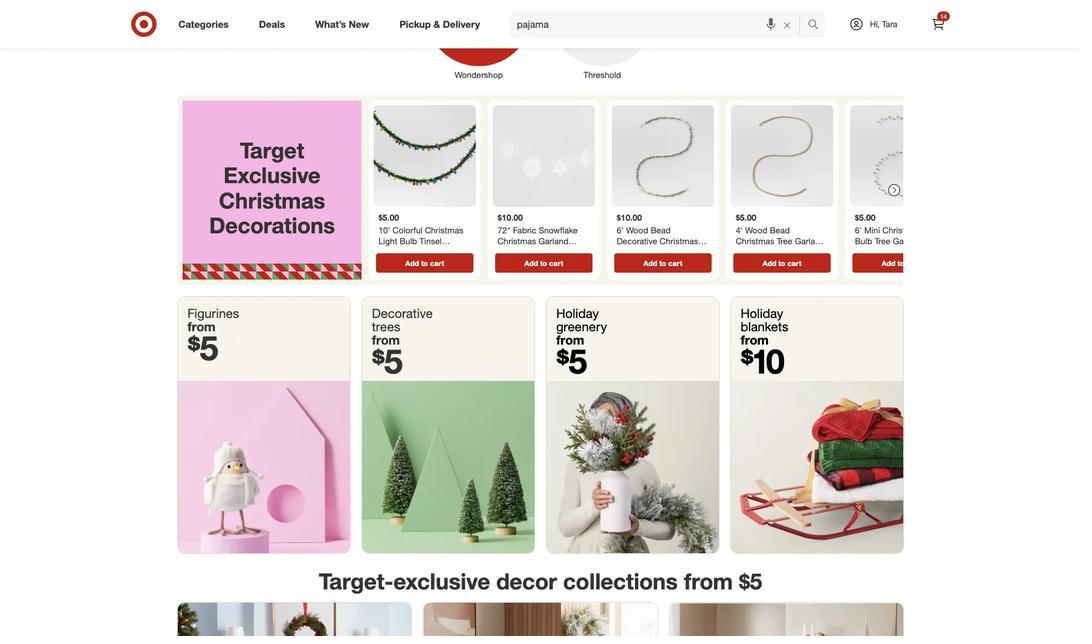 Task type: describe. For each thing, give the bounding box(es) containing it.
what's
[[315, 18, 346, 30]]

pickup & delivery link
[[389, 11, 495, 37]]

$10
[[741, 340, 785, 382]]

from for trees
[[372, 332, 400, 347]]

light
[[924, 225, 942, 235]]

$5.00 for $5.00 6' mini christmas light bulb tree garland gold - wondershop™
[[855, 212, 876, 222]]

add to cart button for $5.00 6' mini christmas light bulb tree garland gold - wondershop™
[[853, 253, 950, 273]]

What can we help you find? suggestions appear below search field
[[510, 11, 811, 37]]

cart for $10.00 72" fabric snowflake christmas garland white - wondershop™
[[549, 258, 563, 267]]

to for 4' wood bead christmas tree garland natural - wondershop™
[[779, 258, 786, 267]]

fabric
[[513, 225, 537, 235]]

search button
[[803, 11, 832, 40]]

holiday greenery from
[[556, 305, 607, 347]]

4'
[[736, 225, 743, 235]]

hi,
[[870, 19, 880, 29]]

to for 6' mini christmas light bulb tree garland gold - wondershop™
[[898, 258, 905, 267]]

3 add to cart button from the left
[[614, 253, 712, 273]]

target exclusive christmas decorations
[[209, 137, 335, 238]]

snowflake
[[539, 225, 578, 235]]

search
[[803, 19, 832, 31]]

&
[[434, 18, 440, 30]]

$10.00 link
[[612, 105, 714, 251]]

6' mini christmas light bulb tree garland gold - wondershop™ image
[[850, 105, 953, 207]]

garland inside $5.00 6' mini christmas light bulb tree garland gold - wondershop™
[[893, 235, 923, 246]]

collections
[[563, 568, 678, 595]]

new
[[349, 18, 369, 30]]

tara
[[882, 19, 898, 29]]

wood
[[745, 225, 768, 235]]

figurines
[[187, 305, 239, 321]]

3 add from the left
[[644, 258, 657, 267]]

1 add from the left
[[405, 258, 419, 267]]

bead
[[770, 225, 790, 235]]

1 add to cart from the left
[[405, 258, 444, 267]]

garland inside $10.00 72" fabric snowflake christmas garland white - wondershop™
[[539, 235, 569, 246]]

72" fabric snowflake christmas garland white - wondershop™ image
[[493, 105, 595, 207]]

1 to from the left
[[421, 258, 428, 267]]

wondershop™ inside $5.00 6' mini christmas light bulb tree garland gold - wondershop™
[[861, 246, 913, 257]]

blankets
[[741, 319, 789, 334]]

1 cart from the left
[[430, 258, 444, 267]]

$5.00 4' wood bead christmas tree garland natural - wondershop™
[[736, 212, 825, 257]]

add to cart button for $10.00 72" fabric snowflake christmas garland white - wondershop™
[[495, 253, 593, 273]]

hi, tara
[[870, 19, 898, 29]]

holiday blankets from
[[741, 305, 789, 347]]

cart for $5.00 6' mini christmas light bulb tree garland gold - wondershop™
[[907, 258, 921, 267]]

white
[[498, 246, 519, 257]]

1 add to cart button from the left
[[376, 253, 474, 273]]

add for $5.00 4' wood bead christmas tree garland natural - wondershop™
[[763, 258, 777, 267]]

tree inside $5.00 4' wood bead christmas tree garland natural - wondershop™
[[777, 235, 793, 246]]

to for 72" fabric snowflake christmas garland white - wondershop™
[[540, 258, 547, 267]]

3 to from the left
[[659, 258, 666, 267]]

3 add to cart from the left
[[644, 258, 683, 267]]

- inside $5.00 6' mini christmas light bulb tree garland gold - wondershop™
[[855, 246, 858, 257]]

target-exclusive decor collections from $5
[[319, 568, 762, 595]]

$5.00 for $5.00 4' wood bead christmas tree garland natural - wondershop™
[[736, 212, 757, 222]]

from for blankets
[[741, 332, 769, 347]]

delivery
[[443, 18, 480, 30]]

carousel region
[[178, 95, 957, 297]]



Task type: locate. For each thing, give the bounding box(es) containing it.
$10.00 inside $10.00 link
[[617, 212, 642, 222]]

2 add to cart from the left
[[525, 258, 563, 267]]

2 horizontal spatial wondershop™
[[861, 246, 913, 257]]

garland
[[539, 235, 569, 246], [795, 235, 825, 246], [893, 235, 923, 246]]

5 cart from the left
[[907, 258, 921, 267]]

wondershop™ down mini
[[861, 246, 913, 257]]

add to cart for 4' wood bead christmas tree garland natural - wondershop™
[[763, 258, 802, 267]]

add to cart
[[405, 258, 444, 267], [525, 258, 563, 267], [644, 258, 683, 267], [763, 258, 802, 267], [882, 258, 921, 267]]

4 cart from the left
[[788, 258, 802, 267]]

3 cart from the left
[[668, 258, 683, 267]]

from inside holiday blankets from
[[741, 332, 769, 347]]

wondershop™ inside $5.00 4' wood bead christmas tree garland natural - wondershop™
[[771, 246, 824, 257]]

from inside figurines from
[[187, 319, 216, 334]]

wondershop™ inside $10.00 72" fabric snowflake christmas garland white - wondershop™
[[527, 246, 580, 257]]

holiday for $5
[[556, 305, 599, 321]]

cart for $5.00 4' wood bead christmas tree garland natural - wondershop™
[[788, 258, 802, 267]]

72"
[[498, 225, 511, 235]]

decor
[[496, 568, 557, 595]]

to
[[421, 258, 428, 267], [540, 258, 547, 267], [659, 258, 666, 267], [779, 258, 786, 267], [898, 258, 905, 267]]

4 add to cart from the left
[[763, 258, 802, 267]]

2 $5.00 from the left
[[736, 212, 757, 222]]

0 horizontal spatial garland
[[539, 235, 569, 246]]

2 add from the left
[[525, 258, 538, 267]]

trees
[[372, 319, 400, 334]]

1 $5.00 from the left
[[379, 212, 399, 222]]

1 horizontal spatial tree
[[875, 235, 891, 246]]

1 horizontal spatial garland
[[795, 235, 825, 246]]

decorative
[[372, 305, 433, 321]]

2 tree from the left
[[875, 235, 891, 246]]

tree
[[777, 235, 793, 246], [875, 235, 891, 246]]

6' wood bead decorative christmas garland white/cream - wondershop™ image
[[612, 105, 714, 207]]

natural
[[736, 246, 763, 257]]

decorative trees from
[[372, 305, 433, 347]]

holiday for $10
[[741, 305, 783, 321]]

mini
[[865, 225, 880, 235]]

decorations
[[209, 212, 335, 238]]

deals link
[[249, 11, 300, 37]]

deals
[[259, 18, 285, 30]]

categories
[[178, 18, 229, 30]]

2 horizontal spatial garland
[[893, 235, 923, 246]]

0 horizontal spatial holiday
[[556, 305, 599, 321]]

gold
[[925, 235, 944, 246]]

1 holiday from the left
[[556, 305, 599, 321]]

threshold link
[[541, 0, 664, 81]]

3 $5.00 from the left
[[855, 212, 876, 222]]

3 wondershop™ from the left
[[861, 246, 913, 257]]

garland inside $5.00 4' wood bead christmas tree garland natural - wondershop™
[[795, 235, 825, 246]]

pickup
[[400, 18, 431, 30]]

1 garland from the left
[[539, 235, 569, 246]]

6'
[[855, 225, 862, 235]]

2 horizontal spatial -
[[855, 246, 858, 257]]

- down the 6'
[[855, 246, 858, 257]]

wondershop link
[[417, 0, 541, 81]]

5 add to cart button from the left
[[853, 253, 950, 273]]

exclusive
[[394, 568, 490, 595]]

add for $10.00 72" fabric snowflake christmas garland white - wondershop™
[[525, 258, 538, 267]]

target
[[240, 137, 304, 163]]

figurines from
[[187, 305, 239, 334]]

wondershop™ down snowflake
[[527, 246, 580, 257]]

christmas inside target exclusive christmas decorations
[[219, 187, 325, 213]]

0 horizontal spatial wondershop™
[[527, 246, 580, 257]]

holiday inside the holiday greenery from
[[556, 305, 599, 321]]

5 add to cart from the left
[[882, 258, 921, 267]]

0 horizontal spatial $10.00
[[498, 212, 523, 222]]

2 $10.00 from the left
[[617, 212, 642, 222]]

holiday inside holiday blankets from
[[741, 305, 783, 321]]

1 horizontal spatial $10.00
[[617, 212, 642, 222]]

categories link
[[168, 11, 244, 37]]

tree right wood
[[777, 235, 793, 246]]

4 add to cart button from the left
[[734, 253, 831, 273]]

2 - from the left
[[766, 246, 769, 257]]

add for $5.00 6' mini christmas light bulb tree garland gold - wondershop™
[[882, 258, 896, 267]]

$10.00 for $10.00 72" fabric snowflake christmas garland white - wondershop™
[[498, 212, 523, 222]]

what's new
[[315, 18, 369, 30]]

3 - from the left
[[855, 246, 858, 257]]

14 link
[[925, 11, 952, 37]]

garland right bead
[[795, 235, 825, 246]]

$5.00 6' mini christmas light bulb tree garland gold - wondershop™
[[855, 212, 944, 257]]

$5.00 for $5.00
[[379, 212, 399, 222]]

2 to from the left
[[540, 258, 547, 267]]

5 to from the left
[[898, 258, 905, 267]]

- right white
[[522, 246, 525, 257]]

- inside $5.00 4' wood bead christmas tree garland natural - wondershop™
[[766, 246, 769, 257]]

4 to from the left
[[779, 258, 786, 267]]

0 horizontal spatial -
[[522, 246, 525, 257]]

1 horizontal spatial -
[[766, 246, 769, 257]]

4' wood bead christmas tree garland natural - wondershop™ image
[[731, 105, 833, 207]]

$10.00
[[498, 212, 523, 222], [617, 212, 642, 222]]

1 - from the left
[[522, 246, 525, 257]]

add to cart button for $5.00 4' wood bead christmas tree garland natural - wondershop™
[[734, 253, 831, 273]]

$10.00 inside $10.00 72" fabric snowflake christmas garland white - wondershop™
[[498, 212, 523, 222]]

1 wondershop™ from the left
[[527, 246, 580, 257]]

wondershop™
[[527, 246, 580, 257], [771, 246, 824, 257], [861, 246, 913, 257]]

add to cart for 72" fabric snowflake christmas garland white - wondershop™
[[525, 258, 563, 267]]

add to cart button
[[376, 253, 474, 273], [495, 253, 593, 273], [614, 253, 712, 273], [734, 253, 831, 273], [853, 253, 950, 273]]

3 garland from the left
[[893, 235, 923, 246]]

$5.00 inside $5.00 6' mini christmas light bulb tree garland gold - wondershop™
[[855, 212, 876, 222]]

2 add to cart button from the left
[[495, 253, 593, 273]]

christmas inside $5.00 4' wood bead christmas tree garland natural - wondershop™
[[736, 235, 775, 246]]

1 tree from the left
[[777, 235, 793, 246]]

wondershop™ down bead
[[771, 246, 824, 257]]

garland left 'gold'
[[893, 235, 923, 246]]

2 garland from the left
[[795, 235, 825, 246]]

exclusive
[[224, 162, 321, 188]]

5 add from the left
[[882, 258, 896, 267]]

$5.00
[[379, 212, 399, 222], [736, 212, 757, 222], [855, 212, 876, 222]]

christmas inside $10.00 72" fabric snowflake christmas garland white - wondershop™
[[498, 235, 536, 246]]

14
[[940, 12, 947, 20]]

what's new link
[[305, 11, 384, 37]]

add to cart for 6' mini christmas light bulb tree garland gold - wondershop™
[[882, 258, 921, 267]]

-
[[522, 246, 525, 257], [766, 246, 769, 257], [855, 246, 858, 257]]

holiday
[[556, 305, 599, 321], [741, 305, 783, 321]]

cart
[[430, 258, 444, 267], [549, 258, 563, 267], [668, 258, 683, 267], [788, 258, 802, 267], [907, 258, 921, 267]]

threshold
[[584, 69, 621, 80]]

1 horizontal spatial $5.00
[[736, 212, 757, 222]]

add
[[405, 258, 419, 267], [525, 258, 538, 267], [644, 258, 657, 267], [763, 258, 777, 267], [882, 258, 896, 267]]

christmas inside $5.00 6' mini christmas light bulb tree garland gold - wondershop™
[[883, 225, 921, 235]]

2 holiday from the left
[[741, 305, 783, 321]]

10' colorful christmas light bulb tinsel decorative wall garland green - wondershop™ image
[[374, 105, 476, 207]]

4 add from the left
[[763, 258, 777, 267]]

garland right "fabric"
[[539, 235, 569, 246]]

1 horizontal spatial holiday
[[741, 305, 783, 321]]

from
[[187, 319, 216, 334], [372, 332, 400, 347], [556, 332, 584, 347], [741, 332, 769, 347], [684, 568, 733, 595]]

christmas
[[219, 187, 325, 213], [883, 225, 921, 235], [498, 235, 536, 246], [736, 235, 775, 246]]

from inside decorative trees from
[[372, 332, 400, 347]]

0 horizontal spatial tree
[[777, 235, 793, 246]]

$10.00 for $10.00
[[617, 212, 642, 222]]

$5
[[187, 327, 219, 368], [372, 340, 403, 382], [556, 340, 587, 382], [739, 568, 762, 595]]

greenery
[[556, 319, 607, 334]]

2 horizontal spatial $5.00
[[855, 212, 876, 222]]

0 horizontal spatial $5.00
[[379, 212, 399, 222]]

1 $10.00 from the left
[[498, 212, 523, 222]]

bulb
[[855, 235, 873, 246]]

- right the natural
[[766, 246, 769, 257]]

$5.00 inside $5.00 4' wood bead christmas tree garland natural - wondershop™
[[736, 212, 757, 222]]

wondershop
[[455, 69, 503, 80]]

target-
[[319, 568, 394, 595]]

pickup & delivery
[[400, 18, 480, 30]]

from inside the holiday greenery from
[[556, 332, 584, 347]]

- inside $10.00 72" fabric snowflake christmas garland white - wondershop™
[[522, 246, 525, 257]]

2 wondershop™ from the left
[[771, 246, 824, 257]]

tree inside $5.00 6' mini christmas light bulb tree garland gold - wondershop™
[[875, 235, 891, 246]]

$5.00 link
[[374, 105, 476, 251]]

1 horizontal spatial wondershop™
[[771, 246, 824, 257]]

from for greenery
[[556, 332, 584, 347]]

tree right bulb at the right top
[[875, 235, 891, 246]]

$10.00 72" fabric snowflake christmas garland white - wondershop™
[[498, 212, 580, 257]]

2 cart from the left
[[549, 258, 563, 267]]



Task type: vqa. For each thing, say whether or not it's contained in the screenshot.


